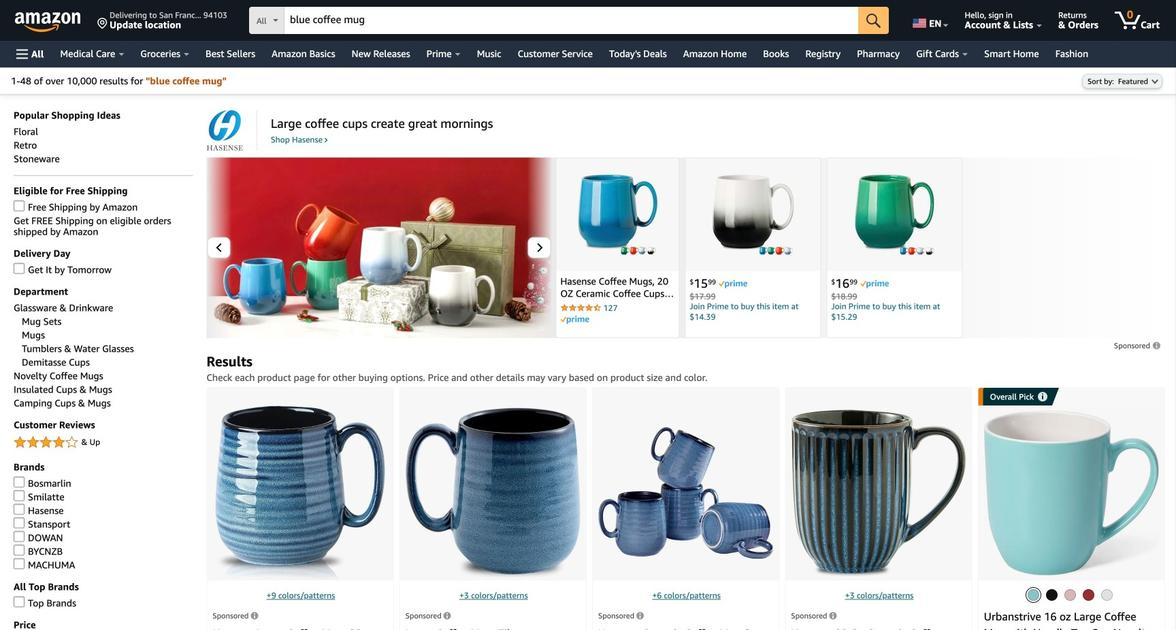 Task type: describe. For each thing, give the bounding box(es) containing it.
amazon image
[[15, 12, 81, 33]]

2 checkbox image from the top
[[14, 477, 25, 488]]

4 checkbox image from the top
[[14, 531, 25, 542]]

none submit inside search box
[[859, 7, 889, 34]]

sponsored ad - large coffee mug, tikooere ceramic 20 oz coffee cup with big handle for office and home, big coffee mug for... image
[[406, 408, 581, 578]]

0 horizontal spatial eligible for prime. image
[[561, 316, 589, 324]]

urbanstrive 16 oz large coffee mug with handle tea cup novelty coffee cup idea gift for men women office work, blue image
[[984, 411, 1159, 576]]

1 checkbox image from the top
[[14, 263, 25, 274]]

navigation navigation
[[0, 0, 1176, 67]]

5 checkbox image from the top
[[14, 597, 25, 608]]

3 checkbox image from the top
[[14, 490, 25, 501]]

sponsored ad - hasense ceramic coffee mug set of 4,12oz coffee cups ceramic, blue mugs with large handle for coffee, tea, ... image
[[598, 427, 774, 559]]

5 checkbox image from the top
[[14, 559, 25, 569]]

2 horizontal spatial eligible for prime. image
[[861, 280, 889, 288]]



Task type: locate. For each thing, give the bounding box(es) containing it.
Search Amazon text field
[[285, 7, 859, 33]]

sponsored ad - hasense large coffee mug, 20 oz ceramic coffee cups for office and camping, big coffee mug for latte coffee... image
[[215, 406, 385, 581]]

4 checkbox image from the top
[[14, 545, 25, 556]]

1 checkbox image from the top
[[14, 200, 25, 211]]

checkbox image
[[14, 263, 25, 274], [14, 477, 25, 488], [14, 490, 25, 501], [14, 545, 25, 556], [14, 559, 25, 569]]

eligible for prime. image
[[719, 280, 748, 288], [861, 280, 889, 288], [561, 316, 589, 324]]

None submit
[[859, 7, 889, 34]]

checkbox image
[[14, 200, 25, 211], [14, 504, 25, 515], [14, 518, 25, 529], [14, 531, 25, 542], [14, 597, 25, 608]]

dropdown image
[[1152, 79, 1159, 84]]

none search field inside navigation navigation
[[249, 7, 889, 35]]

3 checkbox image from the top
[[14, 518, 25, 529]]

2 checkbox image from the top
[[14, 504, 25, 515]]

sponsored ad - hasense 20 oz ceramic coffee mug, large coffee cup with big handle, ribbed tea cup for cofee, cocoa, easy t... image
[[791, 409, 967, 577]]

4 stars & up element
[[14, 435, 193, 451]]

None search field
[[249, 7, 889, 35]]

1 horizontal spatial eligible for prime. image
[[719, 280, 748, 288]]



Task type: vqa. For each thing, say whether or not it's contained in the screenshot.
Big Spring Sale image
no



